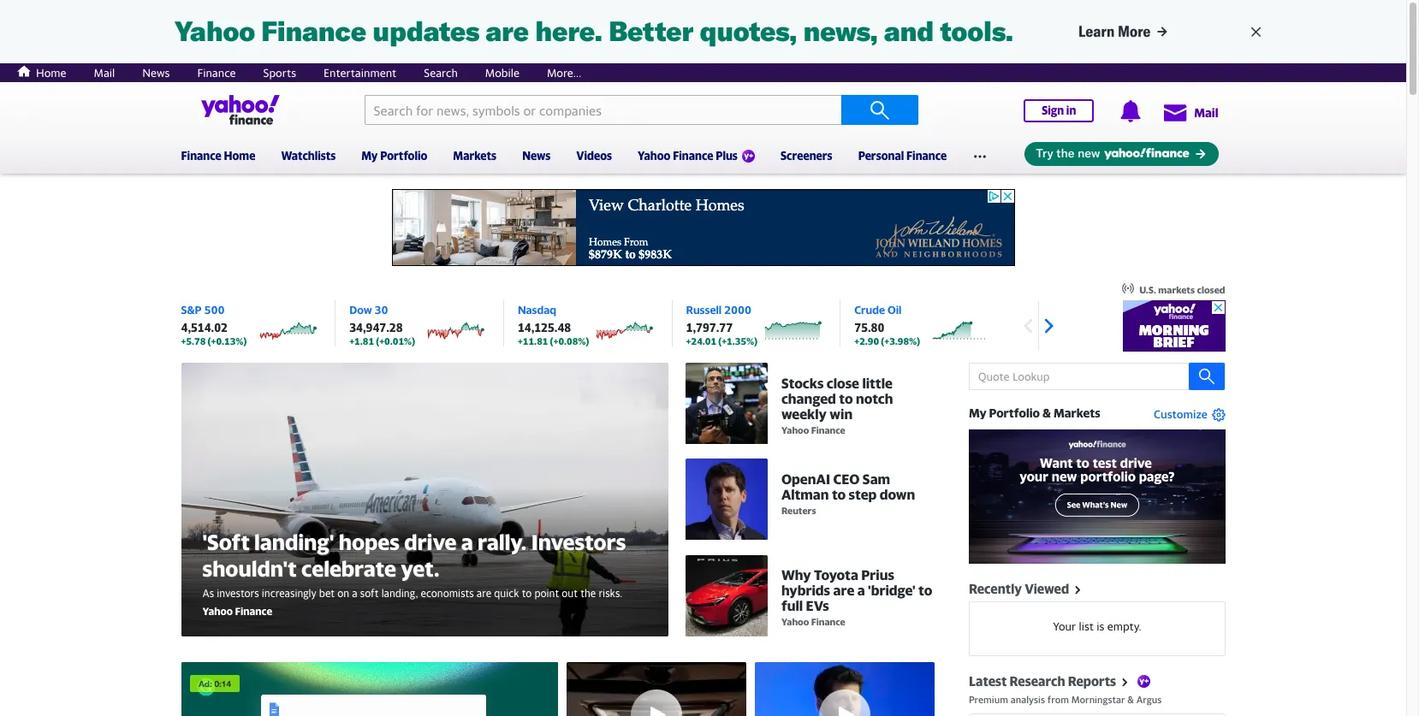 Task type: vqa. For each thing, say whether or not it's contained in the screenshot.
Section containing Recently Viewed
yes



Task type: describe. For each thing, give the bounding box(es) containing it.
nasdaq link
[[518, 303, 557, 317]]

0 vertical spatial &
[[1043, 406, 1051, 420]]

0 horizontal spatial a
[[352, 587, 358, 600]]

watchlists
[[281, 149, 336, 163]]

more...
[[547, 66, 582, 80]]

+11.81
[[518, 336, 548, 347]]

rally.
[[478, 530, 527, 555]]

1,797.77
[[686, 321, 733, 335]]

are inside 'soft landing' hopes drive a rally. investors shouldn't celebrate yet. as investors increasingly bet on a soft landing, economists are quick to point out the risks. yahoo finance
[[477, 587, 492, 600]]

personal
[[859, 149, 905, 163]]

s&p
[[181, 303, 202, 317]]

sam
[[863, 471, 891, 488]]

news for the bottom news link
[[523, 149, 551, 163]]

out
[[562, 587, 578, 600]]

celebrate
[[302, 556, 396, 582]]

videos link
[[577, 138, 612, 170]]

soft
[[360, 587, 379, 600]]

34,947.28
[[350, 321, 403, 335]]

yet.
[[401, 556, 440, 582]]

crude oil link
[[855, 303, 902, 317]]

personal finance
[[859, 149, 947, 163]]

0 horizontal spatial mail
[[94, 66, 115, 80]]

finance home link
[[181, 138, 256, 170]]

finance inside 'soft landing' hopes drive a rally. investors shouldn't celebrate yet. as investors increasingly bet on a soft landing, economists are quick to point out the risks. yahoo finance
[[235, 605, 272, 618]]

reuters
[[782, 505, 817, 516]]

search link
[[424, 66, 458, 80]]

sign in link
[[1025, 99, 1095, 122]]

quick
[[494, 587, 519, 600]]

sign in
[[1043, 104, 1077, 117]]

1 horizontal spatial a
[[461, 530, 473, 555]]

risks.
[[599, 587, 623, 600]]

yahoo inside stocks close little changed to notch weekly win yahoo finance
[[782, 424, 810, 435]]

my for my portfolio & markets
[[969, 406, 987, 420]]

prius
[[862, 567, 895, 584]]

entertainment link
[[324, 66, 397, 80]]

Search for news, symbols or companies text field
[[365, 95, 842, 125]]

+5.78
[[181, 336, 206, 347]]

customize button
[[1145, 408, 1226, 424]]

sam altman ousted as openai ceo by company's board image
[[755, 663, 935, 717]]

section containing recently viewed
[[969, 363, 1226, 717]]

a inside why toyota prius hybrids are a 'bridge' to full evs yahoo finance
[[858, 583, 866, 600]]

shouldn't
[[203, 556, 297, 582]]

finance left 'plus' in the right of the page
[[673, 149, 714, 163]]

markets inside section
[[1054, 406, 1101, 420]]

bet
[[319, 587, 335, 600]]

'soft landing' hopes drive a rally. investors shouldn't celebrate yet. as investors increasingly bet on a soft landing, economists are quick to point out the risks. yahoo finance
[[203, 530, 626, 618]]

finance down finance link in the left top of the page
[[181, 149, 222, 163]]

yahoo finance plus link
[[638, 138, 755, 174]]

stocks
[[782, 375, 824, 392]]

sports link
[[263, 66, 296, 80]]

the
[[581, 587, 596, 600]]

markets link
[[453, 138, 497, 170]]

to inside stocks close little changed to notch weekly win yahoo finance
[[839, 390, 853, 407]]

(+3.98%)
[[881, 336, 921, 347]]

drive
[[404, 530, 457, 555]]

investors
[[532, 530, 626, 555]]

mobile link
[[485, 66, 520, 80]]

0 horizontal spatial mail link
[[94, 66, 115, 80]]

your list is empty.
[[1053, 620, 1142, 633]]

recently
[[969, 582, 1022, 597]]

closed
[[1198, 284, 1226, 295]]

analysis
[[1011, 694, 1045, 705]]

0 horizontal spatial advertisement region
[[392, 189, 1015, 266]]

more... link
[[547, 66, 582, 80]]

close
[[827, 375, 860, 392]]

markets
[[1159, 284, 1196, 295]]

dow
[[350, 303, 372, 317]]

down
[[880, 486, 916, 503]]

win
[[830, 406, 853, 423]]

full
[[782, 598, 803, 615]]

yahoo right videos
[[638, 149, 671, 163]]

altman
[[782, 486, 829, 503]]

watchlists link
[[281, 138, 336, 170]]

videos
[[577, 149, 612, 163]]

premium analysis from morningstar & argus
[[969, 694, 1162, 705]]

on
[[338, 587, 350, 600]]

russell
[[686, 303, 722, 317]]

increasingly
[[262, 587, 317, 600]]

+1.81
[[350, 336, 374, 347]]

previous image
[[1015, 313, 1041, 339]]

nasdaq
[[518, 303, 557, 317]]

stocks close little changed to notch weekly win image
[[686, 363, 768, 445]]

0 vertical spatial markets
[[453, 149, 497, 163]]

1 horizontal spatial home
[[224, 149, 256, 163]]

yahoo inside 'soft landing' hopes drive a rally. investors shouldn't celebrate yet. as investors increasingly bet on a soft landing, economists are quick to point out the risks. yahoo finance
[[203, 605, 233, 618]]

75.80
[[855, 321, 885, 335]]

ceo
[[834, 471, 860, 488]]

little
[[863, 375, 893, 392]]

from
[[1048, 694, 1069, 705]]

0 vertical spatial news link
[[142, 66, 170, 80]]

news for the topmost news link
[[142, 66, 170, 80]]

finance right personal
[[907, 149, 947, 163]]

u.s.
[[1140, 284, 1157, 295]]

step
[[849, 486, 877, 503]]

1 vertical spatial news link
[[523, 138, 551, 170]]



Task type: locate. For each thing, give the bounding box(es) containing it.
1 vertical spatial portfolio
[[989, 406, 1040, 420]]

screeners link
[[781, 138, 833, 170]]

advertisement region down yahoo finance plus link
[[392, 189, 1015, 266]]

'bridge'
[[868, 583, 916, 600]]

nasdaq 14,125.48 +11.81 (+0.08%)
[[518, 303, 590, 347]]

0 horizontal spatial news link
[[142, 66, 170, 80]]

plus
[[716, 149, 738, 163]]

yahoo down the as
[[203, 605, 233, 618]]

search image
[[1198, 368, 1216, 385]]

news left finance link in the left top of the page
[[142, 66, 170, 80]]

russell 2000 link
[[686, 303, 752, 317]]

to left point
[[522, 587, 532, 600]]

is
[[1097, 620, 1105, 633]]

finance inside why toyota prius hybrids are a 'bridge' to full evs yahoo finance
[[812, 617, 846, 628]]

mail right notifications image
[[1195, 105, 1219, 120]]

landing'
[[254, 530, 334, 555]]

sign
[[1043, 104, 1065, 117]]

yahoo finance plus
[[638, 149, 738, 163]]

personal finance link
[[859, 138, 947, 170]]

news
[[142, 66, 170, 80], [523, 149, 551, 163]]

1 horizontal spatial &
[[1128, 694, 1134, 705]]

why toyota prius hybrids are a 'bridge' to full evs yahoo finance
[[782, 567, 933, 628]]

0 vertical spatial my
[[362, 149, 378, 163]]

latest research reports link
[[969, 674, 1151, 690]]

point
[[535, 587, 559, 600]]

to
[[839, 390, 853, 407], [832, 486, 846, 503], [919, 583, 933, 600], [522, 587, 532, 600]]

evs
[[806, 598, 830, 615]]

are left quick
[[477, 587, 492, 600]]

weekly
[[782, 406, 827, 423]]

to right 'bridge'
[[919, 583, 933, 600]]

finance link
[[197, 66, 236, 80]]

openai
[[782, 471, 831, 488]]

argus
[[1137, 694, 1162, 705]]

investors
[[217, 587, 259, 600]]

to left the notch
[[839, 390, 853, 407]]

0 horizontal spatial &
[[1043, 406, 1051, 420]]

notifications image
[[1120, 100, 1142, 122]]

0 vertical spatial mail
[[94, 66, 115, 80]]

try the new yahoo finance image
[[1025, 143, 1219, 166]]

screeners
[[781, 149, 833, 163]]

section
[[969, 363, 1226, 717]]

yahoo inside why toyota prius hybrids are a 'bridge' to full evs yahoo finance
[[782, 617, 810, 628]]

1 horizontal spatial advertisement region
[[1123, 301, 1226, 352]]

crude oil 75.80 +2.90 (+3.98%)
[[855, 303, 921, 347]]

yahoo down weekly
[[782, 424, 810, 435]]

changed
[[782, 390, 837, 407]]

1 horizontal spatial news link
[[523, 138, 551, 170]]

1 vertical spatial markets
[[1054, 406, 1101, 420]]

1 horizontal spatial are
[[834, 583, 855, 600]]

stocks close little changed to notch weekly win yahoo finance
[[782, 375, 894, 435]]

500
[[204, 303, 225, 317]]

your
[[1053, 620, 1076, 633]]

reports
[[1068, 674, 1116, 690]]

+2.90
[[855, 336, 880, 347]]

2000
[[724, 303, 752, 317]]

'soft landing' hopes drive a rally. investors shouldn't celebrate yet. image
[[181, 363, 669, 637]]

dow 30 link
[[350, 303, 388, 317]]

advertisement region down markets
[[1123, 301, 1226, 352]]

1 horizontal spatial news
[[523, 149, 551, 163]]

to inside 'soft landing' hopes drive a rally. investors shouldn't celebrate yet. as investors increasingly bet on a soft landing, economists are quick to point out the risks. yahoo finance
[[522, 587, 532, 600]]

advertisement region
[[392, 189, 1015, 266], [1123, 301, 1226, 352]]

0 vertical spatial portfolio
[[380, 149, 428, 163]]

finance down evs
[[812, 617, 846, 628]]

1 horizontal spatial portfolio
[[989, 406, 1040, 420]]

dow 30 34,947.28 +1.81 (+0.01%)
[[350, 303, 415, 347]]

finance left sports
[[197, 66, 236, 80]]

0 vertical spatial home
[[36, 66, 66, 80]]

home link
[[12, 64, 66, 80]]

list
[[1079, 620, 1094, 633]]

openai ceo sam altman to step down image
[[686, 459, 768, 541]]

markets right my portfolio
[[453, 149, 497, 163]]

portfolio inside section
[[989, 406, 1040, 420]]

viewed
[[1025, 582, 1069, 597]]

next image
[[1036, 313, 1061, 339]]

to inside why toyota prius hybrids are a 'bridge' to full evs yahoo finance
[[919, 583, 933, 600]]

oil
[[888, 303, 902, 317]]

mail right home link
[[94, 66, 115, 80]]

why
[[782, 567, 811, 584]]

0 horizontal spatial are
[[477, 587, 492, 600]]

recently viewed
[[969, 582, 1069, 597]]

sports
[[263, 66, 296, 80]]

2 horizontal spatial a
[[858, 583, 866, 600]]

1 horizontal spatial mail
[[1195, 105, 1219, 120]]

1 vertical spatial home
[[224, 149, 256, 163]]

a
[[461, 530, 473, 555], [858, 583, 866, 600], [352, 587, 358, 600]]

my portfolio & markets
[[969, 406, 1101, 420]]

to inside openai ceo sam altman to step down reuters
[[832, 486, 846, 503]]

yahoo
[[638, 149, 671, 163], [782, 424, 810, 435], [203, 605, 233, 618], [782, 617, 810, 628]]

my for my portfolio
[[362, 149, 378, 163]]

research
[[1010, 674, 1065, 690]]

0 horizontal spatial news
[[142, 66, 170, 80]]

0 horizontal spatial markets
[[453, 149, 497, 163]]

a right on
[[352, 587, 358, 600]]

mail link right notifications image
[[1163, 97, 1219, 128]]

(+0.13%)
[[208, 336, 247, 347]]

mobile
[[485, 66, 520, 80]]

0 horizontal spatial home
[[36, 66, 66, 80]]

markets
[[453, 149, 497, 163], [1054, 406, 1101, 420]]

my portfolio
[[362, 149, 428, 163]]

1 horizontal spatial markets
[[1054, 406, 1101, 420]]

s&p 500 4,514.02 +5.78 (+0.13%)
[[181, 303, 247, 347]]

news link
[[142, 66, 170, 80], [523, 138, 551, 170]]

0 vertical spatial advertisement region
[[392, 189, 1015, 266]]

portfolio for my portfolio & markets
[[989, 406, 1040, 420]]

1 vertical spatial mail
[[1195, 105, 1219, 120]]

russell 2000 1,797.77 +24.01 (+1.35%)
[[686, 303, 758, 347]]

morningstar
[[1071, 694, 1125, 705]]

& down quote lookup text field
[[1043, 406, 1051, 420]]

news left videos
[[523, 149, 551, 163]]

1 vertical spatial news
[[523, 149, 551, 163]]

30
[[375, 303, 388, 317]]

Quote Lookup text field
[[969, 363, 1226, 391]]

mail link right home link
[[94, 66, 115, 80]]

mail
[[94, 66, 115, 80], [1195, 105, 1219, 120]]

1 vertical spatial &
[[1128, 694, 1134, 705]]

portfolio for my portfolio
[[380, 149, 428, 163]]

yahoo down "full"
[[782, 617, 810, 628]]

0 vertical spatial mail link
[[94, 66, 115, 80]]

cadillac optiq signals new wave of lower cost ev models image
[[566, 663, 746, 717]]

recently viewed link
[[969, 581, 1086, 598]]

mail link
[[94, 66, 115, 80], [1163, 97, 1219, 128]]

1 vertical spatial my
[[969, 406, 987, 420]]

economists
[[421, 587, 474, 600]]

a left rally.
[[461, 530, 473, 555]]

1 vertical spatial mail link
[[1163, 97, 1219, 128]]

are right evs
[[834, 583, 855, 600]]

0 horizontal spatial portfolio
[[380, 149, 428, 163]]

news link left videos link
[[523, 138, 551, 170]]

search
[[424, 66, 458, 80]]

player iframe element
[[181, 663, 558, 717]]

search image
[[870, 100, 891, 120]]

& left argus
[[1128, 694, 1134, 705]]

markets down quote lookup text field
[[1054, 406, 1101, 420]]

hopes
[[339, 530, 400, 555]]

landing,
[[382, 587, 418, 600]]

want to test drive your new portfolio page? image
[[969, 430, 1226, 564]]

+24.01
[[686, 336, 717, 347]]

finance down investors
[[235, 605, 272, 618]]

1 vertical spatial advertisement region
[[1123, 301, 1226, 352]]

are inside why toyota prius hybrids are a 'bridge' to full evs yahoo finance
[[834, 583, 855, 600]]

yahoo finance premium logo image
[[742, 150, 755, 163]]

fewer ads, better charts, more tools image
[[164, 0, 1243, 63]]

finance
[[197, 66, 236, 80], [181, 149, 222, 163], [673, 149, 714, 163], [907, 149, 947, 163], [812, 424, 846, 435], [235, 605, 272, 618], [812, 617, 846, 628]]

hybrids
[[782, 583, 831, 600]]

finance home
[[181, 149, 256, 163]]

s&p 500 link
[[181, 303, 225, 317]]

premium
[[969, 694, 1008, 705]]

why toyota prius hybrids are a 'bridge' to full evs image
[[686, 556, 768, 638]]

a left 'bridge'
[[858, 583, 866, 600]]

'soft
[[203, 530, 250, 555]]

1 horizontal spatial mail link
[[1163, 97, 1219, 128]]

finance inside stocks close little changed to notch weekly win yahoo finance
[[812, 424, 846, 435]]

in
[[1067, 104, 1077, 117]]

finance down win
[[812, 424, 846, 435]]

0 vertical spatial news
[[142, 66, 170, 80]]

0 horizontal spatial my
[[362, 149, 378, 163]]

1 horizontal spatial my
[[969, 406, 987, 420]]

news link left finance link in the left top of the page
[[142, 66, 170, 80]]

latest
[[969, 674, 1007, 690]]

to left 'step'
[[832, 486, 846, 503]]

entertainment
[[324, 66, 397, 80]]

toyota
[[814, 567, 859, 584]]



